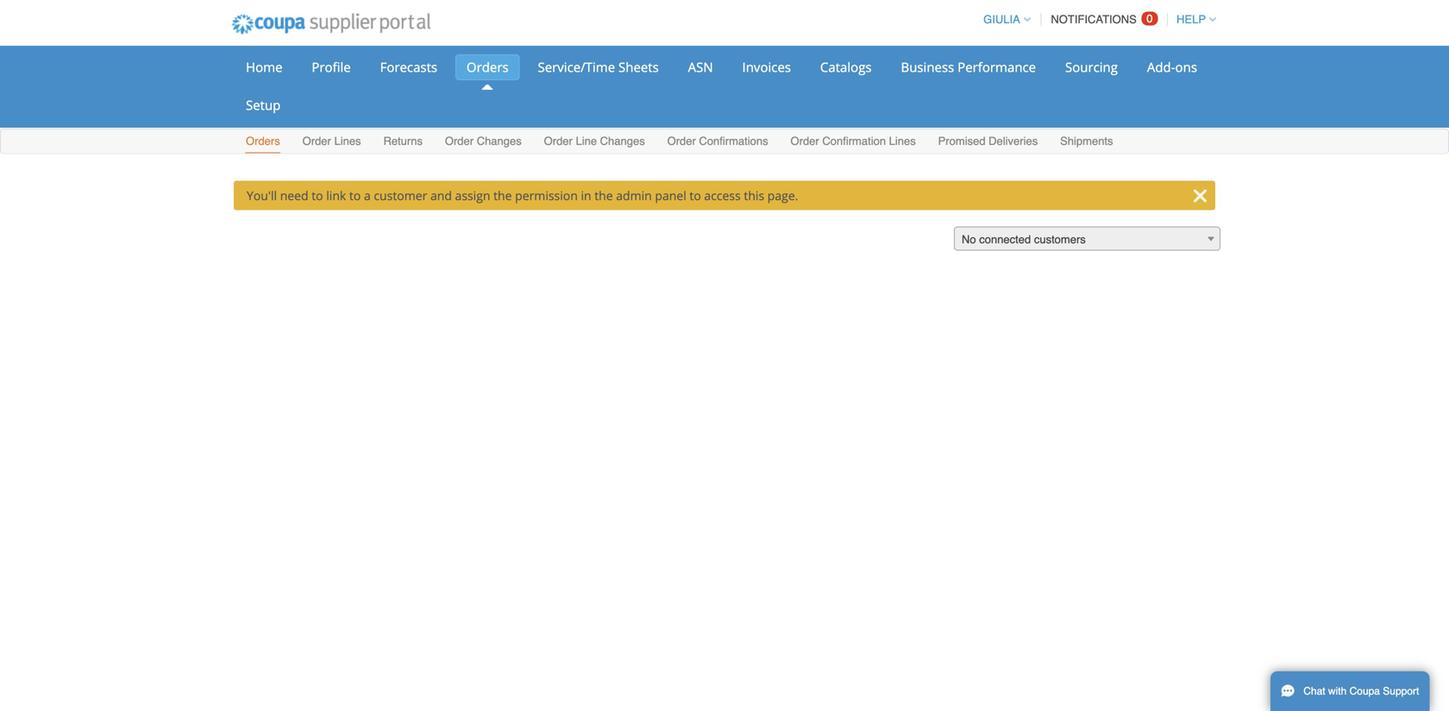 Task type: describe. For each thing, give the bounding box(es) containing it.
ons
[[1176, 58, 1198, 76]]

lines inside order lines link
[[334, 135, 361, 148]]

business performance
[[901, 58, 1036, 76]]

invoices
[[743, 58, 791, 76]]

promised deliveries
[[939, 135, 1038, 148]]

add-ons
[[1148, 58, 1198, 76]]

order confirmations
[[668, 135, 769, 148]]

lines inside 'order confirmation lines' link
[[889, 135, 916, 148]]

asn link
[[677, 54, 725, 80]]

catalogs
[[821, 58, 872, 76]]

order confirmation lines
[[791, 135, 916, 148]]

order line changes
[[544, 135, 645, 148]]

need
[[280, 187, 309, 204]]

panel
[[655, 187, 687, 204]]

2 changes from the left
[[600, 135, 645, 148]]

permission
[[515, 187, 578, 204]]

support
[[1384, 685, 1420, 697]]

promised
[[939, 135, 986, 148]]

sourcing
[[1066, 58, 1118, 76]]

add-
[[1148, 58, 1176, 76]]

1 the from the left
[[494, 187, 512, 204]]

returns
[[384, 135, 423, 148]]

with
[[1329, 685, 1347, 697]]

order lines link
[[302, 131, 362, 153]]

orders for orders link to the top
[[467, 58, 509, 76]]

sourcing link
[[1054, 54, 1130, 80]]

forecasts link
[[369, 54, 449, 80]]

returns link
[[383, 131, 424, 153]]

no connected customers
[[962, 233, 1086, 246]]

order for order confirmations
[[668, 135, 696, 148]]

page.
[[768, 187, 799, 204]]

customers
[[1034, 233, 1086, 246]]

order confirmation lines link
[[790, 131, 917, 153]]

line
[[576, 135, 597, 148]]

1 changes from the left
[[477, 135, 522, 148]]

1 to from the left
[[312, 187, 323, 204]]

3 to from the left
[[690, 187, 701, 204]]

promised deliveries link
[[938, 131, 1039, 153]]

access
[[705, 187, 741, 204]]

order for order lines
[[303, 135, 331, 148]]

order changes link
[[444, 131, 523, 153]]

order for order line changes
[[544, 135, 573, 148]]

business performance link
[[890, 54, 1048, 80]]

order for order confirmation lines
[[791, 135, 820, 148]]

setup link
[[235, 92, 292, 118]]

add-ons link
[[1136, 54, 1209, 80]]

service/time sheets link
[[527, 54, 670, 80]]

admin
[[616, 187, 652, 204]]

shipments link
[[1060, 131, 1115, 153]]

connected
[[980, 233, 1031, 246]]

coupa supplier portal image
[[220, 3, 442, 46]]

confirmations
[[699, 135, 769, 148]]

No connected customers text field
[[955, 227, 1220, 252]]



Task type: locate. For each thing, give the bounding box(es) containing it.
a
[[364, 187, 371, 204]]

0 horizontal spatial the
[[494, 187, 512, 204]]

the right assign
[[494, 187, 512, 204]]

orders down setup link
[[246, 135, 280, 148]]

orders link up order changes
[[456, 54, 520, 80]]

to
[[312, 187, 323, 204], [349, 187, 361, 204], [690, 187, 701, 204]]

order left line
[[544, 135, 573, 148]]

profile link
[[301, 54, 362, 80]]

1 horizontal spatial orders
[[467, 58, 509, 76]]

you'll
[[247, 187, 277, 204]]

coupa
[[1350, 685, 1381, 697]]

order left confirmations
[[668, 135, 696, 148]]

help link
[[1169, 13, 1217, 26]]

0 horizontal spatial lines
[[334, 135, 361, 148]]

lines left returns
[[334, 135, 361, 148]]

giulia link
[[976, 13, 1031, 26]]

the
[[494, 187, 512, 204], [595, 187, 613, 204]]

profile
[[312, 58, 351, 76]]

business
[[901, 58, 955, 76]]

orders up order changes
[[467, 58, 509, 76]]

1 horizontal spatial lines
[[889, 135, 916, 148]]

to left a
[[349, 187, 361, 204]]

orders for orders link to the bottom
[[246, 135, 280, 148]]

0 vertical spatial orders link
[[456, 54, 520, 80]]

1 lines from the left
[[334, 135, 361, 148]]

home
[[246, 58, 283, 76]]

no
[[962, 233, 977, 246]]

0 vertical spatial orders
[[467, 58, 509, 76]]

link
[[326, 187, 346, 204]]

0
[[1147, 12, 1153, 25]]

performance
[[958, 58, 1036, 76]]

orders link
[[456, 54, 520, 80], [245, 131, 281, 153]]

1 horizontal spatial orders link
[[456, 54, 520, 80]]

service/time
[[538, 58, 615, 76]]

deliveries
[[989, 135, 1038, 148]]

1 order from the left
[[303, 135, 331, 148]]

0 horizontal spatial changes
[[477, 135, 522, 148]]

order for order changes
[[445, 135, 474, 148]]

2 the from the left
[[595, 187, 613, 204]]

and
[[431, 187, 452, 204]]

2 to from the left
[[349, 187, 361, 204]]

4 order from the left
[[668, 135, 696, 148]]

changes
[[477, 135, 522, 148], [600, 135, 645, 148]]

assign
[[455, 187, 491, 204]]

order line changes link
[[543, 131, 646, 153]]

0 horizontal spatial orders
[[246, 135, 280, 148]]

order up assign
[[445, 135, 474, 148]]

notifications
[[1051, 13, 1137, 26]]

sheets
[[619, 58, 659, 76]]

1 horizontal spatial the
[[595, 187, 613, 204]]

shipments
[[1061, 135, 1114, 148]]

order left "confirmation"
[[791, 135, 820, 148]]

to left link
[[312, 187, 323, 204]]

2 order from the left
[[445, 135, 474, 148]]

navigation containing notifications 0
[[976, 3, 1217, 36]]

giulia
[[984, 13, 1021, 26]]

1 horizontal spatial changes
[[600, 135, 645, 148]]

1 vertical spatial orders
[[246, 135, 280, 148]]

3 order from the left
[[544, 135, 573, 148]]

invoices link
[[731, 54, 803, 80]]

1 vertical spatial orders link
[[245, 131, 281, 153]]

changes right line
[[600, 135, 645, 148]]

in
[[581, 187, 592, 204]]

0 horizontal spatial orders link
[[245, 131, 281, 153]]

chat with coupa support
[[1304, 685, 1420, 697]]

help
[[1177, 13, 1206, 26]]

order changes
[[445, 135, 522, 148]]

5 order from the left
[[791, 135, 820, 148]]

orders link down setup link
[[245, 131, 281, 153]]

lines right "confirmation"
[[889, 135, 916, 148]]

asn
[[688, 58, 713, 76]]

forecasts
[[380, 58, 438, 76]]

order lines
[[303, 135, 361, 148]]

confirmation
[[823, 135, 886, 148]]

order confirmations link
[[667, 131, 769, 153]]

orders
[[467, 58, 509, 76], [246, 135, 280, 148]]

navigation
[[976, 3, 1217, 36]]

order
[[303, 135, 331, 148], [445, 135, 474, 148], [544, 135, 573, 148], [668, 135, 696, 148], [791, 135, 820, 148]]

lines
[[334, 135, 361, 148], [889, 135, 916, 148]]

2 horizontal spatial to
[[690, 187, 701, 204]]

1 horizontal spatial to
[[349, 187, 361, 204]]

service/time sheets
[[538, 58, 659, 76]]

customer
[[374, 187, 427, 204]]

you'll need to link to a customer and assign the permission in the admin panel to access this page.
[[247, 187, 799, 204]]

catalogs link
[[809, 54, 883, 80]]

to right panel
[[690, 187, 701, 204]]

notifications 0
[[1051, 12, 1153, 26]]

changes up you'll need to link to a customer and assign the permission in the admin panel to access this page.
[[477, 135, 522, 148]]

2 lines from the left
[[889, 135, 916, 148]]

order up link
[[303, 135, 331, 148]]

0 horizontal spatial to
[[312, 187, 323, 204]]

setup
[[246, 96, 281, 114]]

this
[[744, 187, 765, 204]]

the right "in" at the top of page
[[595, 187, 613, 204]]

home link
[[235, 54, 294, 80]]

chat
[[1304, 685, 1326, 697]]

No connected customers field
[[954, 227, 1221, 252]]

chat with coupa support button
[[1271, 671, 1430, 711]]



Task type: vqa. For each thing, say whether or not it's contained in the screenshot.
Catalogs Link
yes



